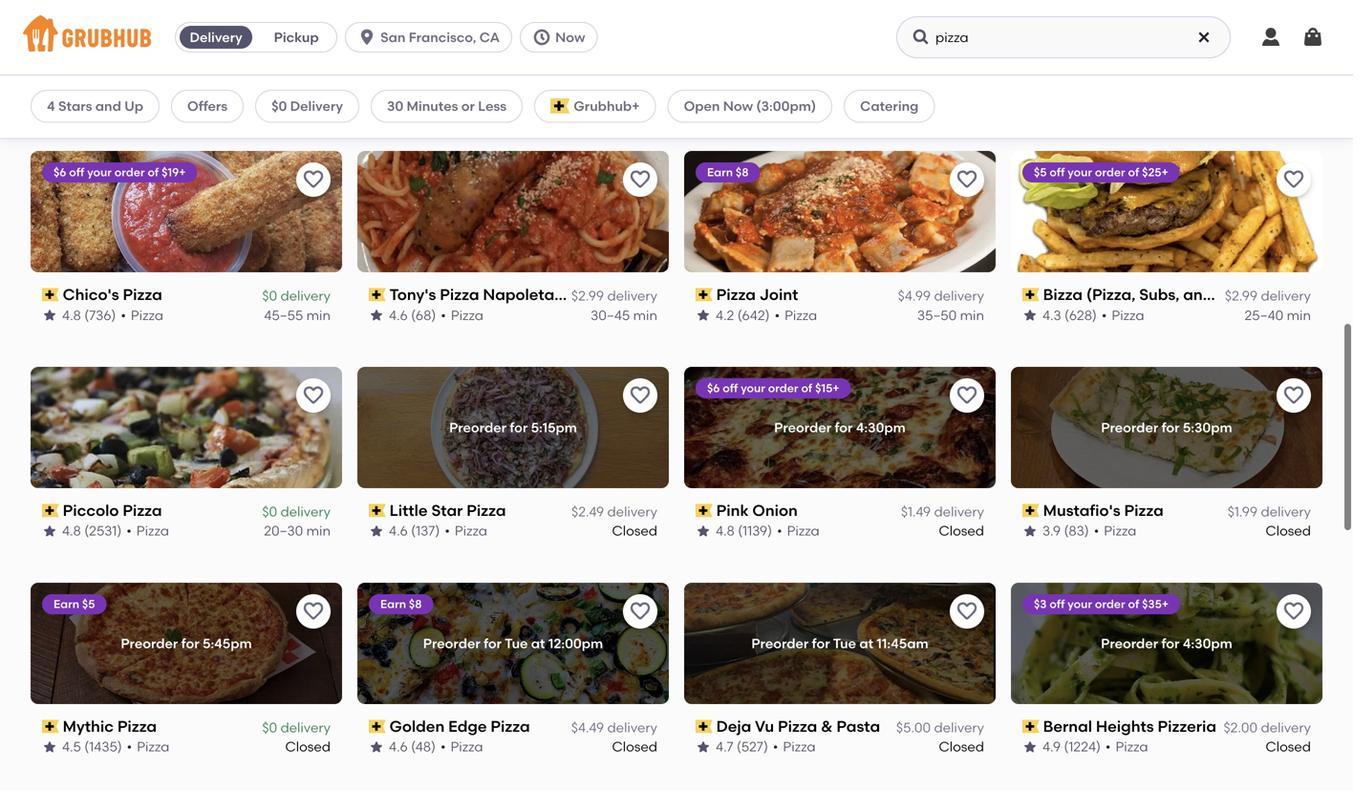 Task type: describe. For each thing, give the bounding box(es) containing it.
• pizza for deja
[[773, 739, 816, 755]]

• for extreme
[[118, 91, 124, 107]]

subscription pass image for chico's pizza
[[42, 288, 59, 302]]

$0 for piccolo pizza
[[262, 504, 277, 520]]

your for pink
[[741, 381, 765, 395]]

tony's pizza napoletana logo image
[[357, 151, 669, 273]]

pizza down piccolo pizza on the bottom of the page
[[136, 523, 169, 539]]

pink onion
[[717, 501, 798, 520]]

pizza down bernal heights pizzeria
[[1116, 739, 1148, 755]]

kitchen
[[839, 70, 897, 88]]

for for mythic pizza
[[181, 635, 199, 652]]

Search for food, convenience, alcohol... search field
[[897, 16, 1231, 58]]

earn $5
[[54, 597, 95, 611]]

$3
[[1034, 597, 1047, 611]]

$4.99 delivery
[[898, 288, 984, 304]]

subscription pass image for pink onion
[[696, 504, 713, 517]]

save this restaurant image for pizza joint
[[956, 168, 979, 191]]

subs,
[[1139, 286, 1180, 304]]

(2065)
[[738, 91, 779, 107]]

4.6 for tony's pizza napoletana
[[389, 307, 408, 323]]

12:00pm
[[548, 635, 603, 652]]

golden
[[390, 717, 445, 736]]

4.4 (1448)
[[389, 91, 448, 107]]

0 horizontal spatial and
[[95, 98, 121, 114]]

4.2
[[716, 307, 734, 323]]

$1.49 delivery
[[901, 504, 984, 520]]

pizza up (3:00pm)
[[796, 70, 835, 88]]

(137)
[[411, 523, 440, 539]]

delivery for 4.6 (48)
[[607, 720, 658, 736]]

mustafio's
[[1043, 501, 1121, 520]]

30 minutes or less
[[387, 98, 507, 114]]

grubhub+
[[574, 98, 640, 114]]

earn for golden edge pizza
[[380, 597, 406, 611]]

4.5 for california pizza kitchen
[[716, 91, 735, 107]]

• for tony's
[[441, 307, 446, 323]]

chico's pizza for $2.99 delivery
[[1043, 70, 1143, 88]]

francisco,
[[409, 29, 476, 45]]

pizza right (736) on the top left of the page
[[131, 307, 163, 323]]

$2.99 for chico's pizza
[[1225, 72, 1258, 88]]

chico's for $2.99
[[1043, 70, 1100, 88]]

• for bernal
[[1106, 739, 1111, 755]]

less
[[478, 98, 507, 114]]

bizza (pizza, subs, and more) logo image
[[1011, 151, 1323, 273]]

5:30pm
[[1183, 420, 1233, 436]]

40–55 min
[[591, 91, 658, 107]]

pickup button
[[256, 22, 337, 53]]

save this restaurant image for bizza (pizza, subs, and more)
[[1283, 168, 1306, 191]]

$2.99 delivery for chico's pizza
[[1225, 72, 1311, 88]]

min for slice house haight
[[633, 91, 658, 107]]

pizza down little star pizza
[[455, 523, 487, 539]]

pizza up up
[[129, 70, 168, 88]]

catering
[[860, 98, 919, 114]]

pizza joint logo image
[[684, 151, 996, 273]]

delivery for 4.2 (642)
[[934, 288, 984, 304]]

slice house haight
[[390, 70, 532, 88]]

$2.99 for slice house haight
[[571, 72, 604, 88]]

star
[[431, 501, 463, 520]]

$5.00 delivery
[[896, 720, 984, 736]]

preorder for 4:30pm for onion
[[774, 420, 906, 436]]

delivery for 4.6 (68)
[[607, 288, 658, 304]]

piccolo
[[63, 501, 119, 520]]

pizza down joint
[[785, 307, 817, 323]]

delivery button
[[176, 22, 256, 53]]

25–40 for 25–40 min
[[1245, 307, 1284, 323]]

pizza down deja vu pizza & pasta
[[783, 739, 816, 755]]

40–55
[[591, 91, 630, 107]]

preorder for tue at 12:00pm
[[423, 635, 603, 652]]

star icon image for bernal heights pizzeria
[[1023, 740, 1038, 755]]

edge
[[448, 717, 487, 736]]

4.6 (48)
[[389, 739, 436, 755]]

subscription pass image for tony's pizza napoletana
[[369, 288, 386, 302]]

$6 for chico's pizza
[[54, 166, 66, 179]]

1 horizontal spatial svg image
[[1197, 30, 1212, 45]]

of for pizza
[[148, 166, 159, 179]]

closed for mythic pizza
[[285, 739, 331, 755]]

4.7 (527)
[[716, 739, 768, 755]]

subscription pass image for piccolo pizza
[[42, 504, 59, 517]]

star icon image for pink onion
[[696, 524, 711, 539]]

pizza right tony's
[[440, 286, 479, 304]]

4.3
[[1043, 307, 1062, 323]]

delivery for 4.3 (628)
[[1261, 288, 1311, 304]]

4.8 for pink onion
[[716, 523, 735, 539]]

(1448)
[[411, 91, 448, 107]]

for for little star pizza
[[510, 420, 528, 436]]

$4.49
[[571, 720, 604, 736]]

save this restaurant image for pink onion
[[956, 384, 979, 407]]

4.6 (137)
[[389, 523, 440, 539]]

20–30
[[264, 523, 303, 539]]

$2.49 delivery
[[572, 504, 658, 520]]

mustafio's pizza
[[1043, 501, 1164, 520]]

tue for deja vu pizza & pasta
[[833, 635, 856, 652]]

pizza down slice house haight at the top left
[[463, 91, 496, 107]]

pizza down extreme pizza
[[128, 91, 161, 107]]

11:45am
[[877, 635, 929, 652]]

(628)
[[1065, 307, 1097, 323]]

piccolo pizza logo image
[[31, 367, 342, 489]]

(1139)
[[738, 523, 772, 539]]

main navigation navigation
[[0, 0, 1353, 76]]

• for golden
[[441, 739, 446, 755]]

2 horizontal spatial svg image
[[1302, 26, 1325, 49]]

$0 for chico's pizza
[[262, 288, 277, 304]]

pizza up (1435)
[[117, 717, 157, 736]]

closed for deja vu pizza & pasta
[[939, 739, 984, 755]]

$4.99
[[898, 288, 931, 304]]

$2.99 delivery for bizza (pizza, subs, and more)
[[1225, 288, 1311, 304]]

pizza down edge
[[451, 739, 483, 755]]

your for bernal
[[1068, 597, 1092, 611]]

3.9 (83)
[[1043, 523, 1089, 539]]

$2.00
[[1224, 720, 1258, 736]]

pink
[[717, 501, 749, 520]]

$0 delivery for chico's pizza
[[262, 288, 331, 304]]

subscription pass image for deja vu pizza & pasta
[[696, 720, 713, 733]]

offers
[[187, 98, 228, 114]]

$1.99 for mustafio's pizza
[[1228, 504, 1258, 520]]

(83)
[[1064, 523, 1089, 539]]

onion
[[753, 501, 798, 520]]

delivery for 4.8 (736)
[[280, 288, 331, 304]]

45–55 min
[[264, 307, 331, 323]]

house
[[429, 70, 477, 88]]

order for (pizza,
[[1095, 166, 1126, 179]]

1 vertical spatial delivery
[[290, 98, 343, 114]]

star icon image for pizza joint
[[696, 308, 711, 323]]

your for bizza
[[1068, 166, 1092, 179]]

$0 for mythic pizza
[[262, 720, 277, 736]]

pizza up 4.2 (642) at the top right of the page
[[717, 286, 756, 304]]

(527)
[[737, 739, 768, 755]]

$2.49
[[572, 504, 604, 520]]

4.8 (736)
[[62, 307, 116, 323]]

vu
[[755, 717, 774, 736]]

pizza down "california pizza kitchen"
[[794, 91, 826, 107]]

(68)
[[411, 307, 436, 323]]

• for slice
[[453, 91, 459, 107]]

$1.49
[[901, 504, 931, 520]]

40–50
[[264, 91, 303, 107]]

$6 for pink onion
[[707, 381, 720, 395]]

subscription pass image for pizza joint
[[696, 288, 713, 302]]

subscription pass image for bernal heights pizzeria
[[1023, 720, 1040, 733]]

extreme
[[63, 70, 125, 88]]

pizza down mythic pizza
[[137, 739, 170, 755]]

tue for golden edge pizza
[[505, 635, 528, 652]]

&
[[821, 717, 833, 736]]

pizza down chico's pizza logo
[[123, 286, 162, 304]]

for for pink onion
[[835, 420, 853, 436]]

up
[[124, 98, 143, 114]]

pizzeria
[[1158, 717, 1217, 736]]

earn $8 for golden
[[380, 597, 422, 611]]

off for bizza
[[1050, 166, 1065, 179]]

pasta
[[837, 717, 880, 736]]

preorder for deja
[[752, 635, 809, 652]]

pizza down (pizza,
[[1112, 307, 1145, 323]]

(3:00pm)
[[756, 98, 816, 114]]

(431)
[[84, 91, 114, 107]]

(736)
[[84, 307, 116, 323]]

svg image inside san francisco, ca 'button'
[[358, 28, 377, 47]]

golden edge pizza
[[390, 717, 530, 736]]

order for pizza
[[114, 166, 145, 179]]

chico's pizza logo image
[[31, 151, 342, 273]]

$8 for pizza
[[736, 166, 749, 179]]

pizza down search for food, convenience, alcohol... search field
[[1103, 70, 1143, 88]]

4
[[47, 98, 55, 114]]

(2531)
[[84, 523, 122, 539]]

earn for pizza joint
[[707, 166, 733, 179]]

tony's pizza napoletana
[[390, 286, 574, 304]]

4 stars and up
[[47, 98, 143, 114]]

30–45 min
[[591, 307, 658, 323]]

delivery for 4.8 (2531)
[[280, 504, 331, 520]]

• for california
[[784, 91, 789, 107]]

4.9
[[1043, 739, 1061, 755]]

preorder for 4:30pm for heights
[[1101, 635, 1233, 652]]

of for (pizza,
[[1128, 166, 1140, 179]]

4.5 for extreme pizza
[[62, 91, 81, 107]]

4.6 (68)
[[389, 307, 436, 323]]

subscription pass image for mustafio's pizza
[[1023, 504, 1040, 517]]

closed for pink onion
[[939, 523, 984, 539]]

for for mustafio's pizza
[[1162, 420, 1180, 436]]

little
[[390, 501, 428, 520]]



Task type: vqa. For each thing, say whether or not it's contained in the screenshot.


Task type: locate. For each thing, give the bounding box(es) containing it.
0 horizontal spatial $8
[[409, 597, 422, 611]]

0 horizontal spatial svg image
[[358, 28, 377, 47]]

order
[[114, 166, 145, 179], [1095, 166, 1126, 179], [768, 381, 799, 395], [1095, 597, 1126, 611]]

order left $15+
[[768, 381, 799, 395]]

earn down open
[[707, 166, 733, 179]]

2 4.6 from the top
[[389, 523, 408, 539]]

deja
[[717, 717, 752, 736]]

$4.49 delivery
[[571, 720, 658, 736]]

1 vertical spatial $1.99
[[1228, 504, 1258, 520]]

subscription pass image for mythic pizza
[[42, 720, 59, 733]]

30–45
[[591, 307, 630, 323]]

1 horizontal spatial $8
[[736, 166, 749, 179]]

of
[[148, 166, 159, 179], [1128, 166, 1140, 179], [801, 381, 813, 395], [1128, 597, 1140, 611]]

for
[[510, 420, 528, 436], [835, 420, 853, 436], [1162, 420, 1180, 436], [181, 635, 199, 652], [484, 635, 502, 652], [812, 635, 830, 652], [1162, 635, 1180, 652]]

deja vu pizza & pasta
[[717, 717, 880, 736]]

2 $0 delivery from the top
[[262, 504, 331, 520]]

preorder for 5:30pm
[[1101, 420, 1233, 436]]

1 $0 delivery from the top
[[262, 288, 331, 304]]

off for bernal
[[1050, 597, 1065, 611]]

pizza right the star
[[467, 501, 506, 520]]

your down (642)
[[741, 381, 765, 395]]

star icon image left 30
[[369, 92, 384, 107]]

0 horizontal spatial $1.99
[[901, 72, 931, 88]]

delivery up offers
[[190, 29, 243, 45]]

$0 delivery for piccolo pizza
[[262, 504, 331, 520]]

4.6 down the little
[[389, 523, 408, 539]]

0 vertical spatial chico's pizza
[[1043, 70, 1143, 88]]

grubhub plus flag logo image
[[551, 99, 570, 114]]

• pizza right (736) on the top left of the page
[[121, 307, 163, 323]]

1 horizontal spatial chico's
[[1043, 70, 1100, 88]]

preorder left 5:30pm
[[1101, 420, 1159, 436]]

$6 off your order of $19+
[[54, 166, 186, 179]]

• for piccolo
[[126, 523, 132, 539]]

0 vertical spatial chico's
[[1043, 70, 1100, 88]]

bernal
[[1043, 717, 1092, 736]]

star icon image left 4.9
[[1023, 740, 1038, 755]]

• down (pizza,
[[1102, 307, 1107, 323]]

• for pink
[[777, 523, 782, 539]]

2 vertical spatial $0 delivery
[[262, 720, 331, 736]]

pizza right piccolo
[[123, 501, 162, 520]]

3.9
[[1043, 523, 1061, 539]]

$8 down open now (3:00pm)
[[736, 166, 749, 179]]

pizza right edge
[[491, 717, 530, 736]]

1 vertical spatial $5
[[82, 597, 95, 611]]

star icon image left 4.5 (2065)
[[696, 92, 711, 107]]

preorder for 4:30pm down $15+
[[774, 420, 906, 436]]

1 horizontal spatial 4:30pm
[[1183, 635, 1233, 652]]

star icon image left the 4.6 (68)
[[369, 308, 384, 323]]

4.7
[[716, 739, 734, 755]]

min
[[306, 91, 331, 107], [633, 91, 658, 107], [306, 307, 331, 323], [633, 307, 658, 323], [960, 307, 984, 323], [1287, 307, 1311, 323], [306, 523, 331, 539]]

3 4.6 from the top
[[389, 739, 408, 755]]

preorder left 5:45pm in the left bottom of the page
[[121, 635, 178, 652]]

0 vertical spatial 4:30pm
[[856, 420, 906, 436]]

ca
[[480, 29, 500, 45]]

tue left 12:00pm
[[505, 635, 528, 652]]

1 vertical spatial now
[[723, 98, 753, 114]]

more)
[[1217, 286, 1261, 304]]

4.6 down tony's
[[389, 307, 408, 323]]

1 vertical spatial chico's pizza
[[63, 286, 162, 304]]

0 horizontal spatial chico's pizza
[[63, 286, 162, 304]]

0 horizontal spatial $5
[[82, 597, 95, 611]]

for down $35+
[[1162, 635, 1180, 652]]

preorder for 4:30pm
[[774, 420, 906, 436], [1101, 635, 1233, 652]]

svg image
[[1302, 26, 1325, 49], [532, 28, 552, 47], [1197, 30, 1212, 45]]

svg image inside now button
[[532, 28, 552, 47]]

now down california
[[723, 98, 753, 114]]

0 vertical spatial $1.99 delivery
[[901, 72, 984, 88]]

• left up
[[118, 91, 124, 107]]

subscription pass image left bizza
[[1023, 288, 1040, 302]]

25–40 for 25–40
[[918, 91, 957, 107]]

• pizza for mythic
[[127, 739, 170, 755]]

slice
[[390, 70, 426, 88]]

delivery
[[280, 72, 331, 88], [607, 72, 658, 88], [934, 72, 984, 88], [1261, 72, 1311, 88], [280, 288, 331, 304], [607, 288, 658, 304], [934, 288, 984, 304], [1261, 288, 1311, 304], [280, 504, 331, 520], [607, 504, 658, 520], [934, 504, 984, 520], [1261, 504, 1311, 520], [280, 720, 331, 736], [607, 720, 658, 736], [934, 720, 984, 736], [1261, 720, 1311, 736]]

now inside button
[[555, 29, 585, 45]]

• pizza down (pizza,
[[1102, 307, 1145, 323]]

subscription pass image left golden
[[369, 720, 386, 733]]

• pizza down onion
[[777, 523, 820, 539]]

• pizza for tony's
[[441, 307, 484, 323]]

star icon image for slice house haight
[[369, 92, 384, 107]]

star icon image left 4.7 on the right bottom of page
[[696, 740, 711, 755]]

now up grubhub plus flag logo
[[555, 29, 585, 45]]

1 horizontal spatial 25–40
[[1245, 307, 1284, 323]]

0 horizontal spatial 25–40
[[918, 91, 957, 107]]

1 vertical spatial $0 delivery
[[262, 504, 331, 520]]

4.8 for piccolo pizza
[[62, 523, 81, 539]]

your
[[87, 166, 112, 179], [1068, 166, 1092, 179], [741, 381, 765, 395], [1068, 597, 1092, 611]]

4.6 left '(48)'
[[389, 739, 408, 755]]

$2.99 delivery for tony's pizza napoletana
[[571, 288, 658, 304]]

(48)
[[411, 739, 436, 755]]

1 vertical spatial $8
[[409, 597, 422, 611]]

0 vertical spatial earn $8
[[707, 166, 749, 179]]

0 horizontal spatial tue
[[505, 635, 528, 652]]

min for chico's pizza
[[306, 307, 331, 323]]

min for extreme pizza
[[306, 91, 331, 107]]

of left $25+
[[1128, 166, 1140, 179]]

4.5 for mythic pizza
[[62, 739, 81, 755]]

for for deja vu pizza & pasta
[[812, 635, 830, 652]]

$2.99 for bizza (pizza, subs, and more)
[[1225, 288, 1258, 304]]

$6 off your order of $15+
[[707, 381, 840, 395]]

0 vertical spatial $6
[[54, 166, 66, 179]]

$6 down 4.2
[[707, 381, 720, 395]]

$1.99 for california pizza kitchen
[[901, 72, 931, 88]]

heights
[[1096, 717, 1154, 736]]

svg image
[[1260, 26, 1283, 49], [358, 28, 377, 47], [912, 28, 931, 47]]

$2.00 delivery
[[1224, 720, 1311, 736]]

• for little
[[445, 523, 450, 539]]

4:30pm for pink onion
[[856, 420, 906, 436]]

earn $8 for pizza
[[707, 166, 749, 179]]

4.8 left (736) on the top left of the page
[[62, 307, 81, 323]]

1 horizontal spatial earn
[[380, 597, 406, 611]]

5:45pm
[[203, 635, 252, 652]]

0 vertical spatial and
[[95, 98, 121, 114]]

0 vertical spatial $1.99
[[901, 72, 931, 88]]

min for tony's pizza napoletana
[[633, 307, 658, 323]]

and
[[95, 98, 121, 114], [1184, 286, 1213, 304]]

3 $0 delivery from the top
[[262, 720, 331, 736]]

1 horizontal spatial at
[[860, 635, 874, 652]]

1 horizontal spatial $6
[[707, 381, 720, 395]]

joint
[[760, 286, 798, 304]]

• right '(48)'
[[441, 739, 446, 755]]

1 vertical spatial and
[[1184, 286, 1213, 304]]

• right (527)
[[773, 739, 778, 755]]

and right subs,
[[1184, 286, 1213, 304]]

1 vertical spatial $1.99 delivery
[[1228, 504, 1311, 520]]

• pizza for mustafio's
[[1094, 523, 1137, 539]]

4.5 down mythic
[[62, 739, 81, 755]]

preorder for 4:30pm down $35+
[[1101, 635, 1233, 652]]

pickup
[[274, 29, 319, 45]]

open
[[684, 98, 720, 114]]

star icon image left the 4.8 (1139)
[[696, 524, 711, 539]]

san
[[381, 29, 406, 45]]

0 horizontal spatial $6
[[54, 166, 66, 179]]

$3.00
[[243, 72, 277, 88]]

4:30pm up $1.49
[[856, 420, 906, 436]]

subscription pass image for bizza (pizza, subs, and more)
[[1023, 288, 1040, 302]]

subscription pass image left mustafio's at the bottom of the page
[[1023, 504, 1040, 517]]

of for onion
[[801, 381, 813, 395]]

$15+
[[815, 381, 840, 395]]

star icon image left 4.3
[[1023, 308, 1038, 323]]

0 vertical spatial 25–40
[[918, 91, 957, 107]]

• right (83)
[[1094, 523, 1099, 539]]

• pizza for extreme
[[118, 91, 161, 107]]

closed for golden edge pizza
[[612, 739, 658, 755]]

1 horizontal spatial $1.99 delivery
[[1228, 504, 1311, 520]]

preorder left 5:15pm in the bottom left of the page
[[449, 420, 507, 436]]

delivery for 4.9 (1224)
[[1261, 720, 1311, 736]]

1 vertical spatial 4.6
[[389, 523, 408, 539]]

delivery for 4.8 (1139)
[[934, 504, 984, 520]]

1 horizontal spatial $1.99
[[1228, 504, 1258, 520]]

35–50 min
[[918, 307, 984, 323]]

$35+
[[1142, 597, 1169, 611]]

0 vertical spatial $8
[[736, 166, 749, 179]]

4.8 down piccolo
[[62, 523, 81, 539]]

preorder down $35+
[[1101, 635, 1159, 652]]

closed for mustafio's pizza
[[1266, 523, 1311, 539]]

star icon image for golden edge pizza
[[369, 740, 384, 755]]

at for deja vu pizza & pasta
[[860, 635, 874, 652]]

20–30 min
[[264, 523, 331, 539]]

1 vertical spatial 4:30pm
[[1183, 635, 1233, 652]]

0 horizontal spatial now
[[555, 29, 585, 45]]

and left up
[[95, 98, 121, 114]]

• pizza down tony's pizza napoletana
[[441, 307, 484, 323]]

delivery for 4.7 (527)
[[934, 720, 984, 736]]

stars
[[58, 98, 92, 114]]

min for bizza (pizza, subs, and more)
[[1287, 307, 1311, 323]]

0 horizontal spatial at
[[531, 635, 545, 652]]

1 at from the left
[[531, 635, 545, 652]]

san francisco, ca
[[381, 29, 500, 45]]

of left $15+
[[801, 381, 813, 395]]

save this restaurant button
[[296, 163, 331, 197], [623, 163, 658, 197], [950, 163, 984, 197], [1277, 163, 1311, 197], [296, 379, 331, 413], [623, 379, 658, 413], [950, 379, 984, 413], [1277, 379, 1311, 413], [296, 595, 331, 629], [623, 595, 658, 629], [950, 595, 984, 629], [1277, 595, 1311, 629]]

• left or
[[453, 91, 459, 107]]

• pizza for slice
[[453, 91, 496, 107]]

subscription pass image up open
[[696, 72, 713, 86]]

chico's
[[1043, 70, 1100, 88], [63, 286, 119, 304]]

$2.99 delivery for slice house haight
[[571, 72, 658, 88]]

subscription pass image
[[42, 72, 59, 86], [369, 72, 386, 86], [696, 72, 713, 86], [1023, 72, 1040, 86], [369, 288, 386, 302], [696, 288, 713, 302], [1023, 288, 1040, 302], [369, 504, 386, 517], [1023, 504, 1040, 517], [369, 720, 386, 733], [696, 720, 713, 733]]

preorder down $15+
[[774, 420, 832, 436]]

star icon image for deja vu pizza & pasta
[[696, 740, 711, 755]]

delivery for 4.6 (137)
[[607, 504, 658, 520]]

2 tue from the left
[[833, 635, 856, 652]]

pizza left &
[[778, 717, 817, 736]]

napoletana
[[483, 286, 574, 304]]

pizza
[[129, 70, 168, 88], [796, 70, 835, 88], [1103, 70, 1143, 88], [128, 91, 161, 107], [463, 91, 496, 107], [794, 91, 826, 107], [123, 286, 162, 304], [440, 286, 479, 304], [717, 286, 756, 304], [131, 307, 163, 323], [451, 307, 484, 323], [785, 307, 817, 323], [1112, 307, 1145, 323], [123, 501, 162, 520], [467, 501, 506, 520], [1124, 501, 1164, 520], [136, 523, 169, 539], [455, 523, 487, 539], [787, 523, 820, 539], [1104, 523, 1137, 539], [117, 717, 157, 736], [491, 717, 530, 736], [778, 717, 817, 736], [137, 739, 170, 755], [451, 739, 483, 755], [783, 739, 816, 755], [1116, 739, 1148, 755]]

star icon image left 4.6 (48)
[[369, 740, 384, 755]]

1 vertical spatial chico's
[[63, 286, 119, 304]]

preorder for pink
[[774, 420, 832, 436]]

1 horizontal spatial svg image
[[912, 28, 931, 47]]

• pizza down 'golden edge pizza' in the bottom left of the page
[[441, 739, 483, 755]]

0 horizontal spatial delivery
[[190, 29, 243, 45]]

2 vertical spatial 4.6
[[389, 739, 408, 755]]

4.8 for chico's pizza
[[62, 307, 81, 323]]

0 vertical spatial now
[[555, 29, 585, 45]]

your right "$3"
[[1068, 597, 1092, 611]]

closed
[[612, 523, 658, 539], [939, 523, 984, 539], [1266, 523, 1311, 539], [285, 739, 331, 755], [612, 739, 658, 755], [939, 739, 984, 755], [1266, 739, 1311, 755]]

• for pizza
[[775, 307, 780, 323]]

30
[[387, 98, 404, 114]]

4.6 for golden edge pizza
[[389, 739, 408, 755]]

1 horizontal spatial preorder for 4:30pm
[[1101, 635, 1233, 652]]

earn $8 down open now (3:00pm)
[[707, 166, 749, 179]]

for left 11:45am
[[812, 635, 830, 652]]

• pizza for pizza
[[775, 307, 817, 323]]

order for heights
[[1095, 597, 1126, 611]]

0 horizontal spatial chico's
[[63, 286, 119, 304]]

star icon image for california pizza kitchen
[[696, 92, 711, 107]]

for left 12:00pm
[[484, 635, 502, 652]]

0 horizontal spatial svg image
[[532, 28, 552, 47]]

35–50
[[918, 307, 957, 323]]

order for onion
[[768, 381, 799, 395]]

1 horizontal spatial now
[[723, 98, 753, 114]]

25–40
[[918, 91, 957, 107], [1245, 307, 1284, 323]]

0 horizontal spatial preorder for 4:30pm
[[774, 420, 906, 436]]

• pizza down joint
[[775, 307, 817, 323]]

pizza joint
[[717, 286, 798, 304]]

off for pink
[[723, 381, 738, 395]]

at left 12:00pm
[[531, 635, 545, 652]]

for left 5:30pm
[[1162, 420, 1180, 436]]

1 horizontal spatial $5
[[1034, 166, 1047, 179]]

closed for bernal heights pizzeria
[[1266, 739, 1311, 755]]

0 horizontal spatial 4:30pm
[[856, 420, 906, 436]]

1 vertical spatial earn $8
[[380, 597, 422, 611]]

0 vertical spatial preorder for 4:30pm
[[774, 420, 906, 436]]

0 vertical spatial $5
[[1034, 166, 1047, 179]]

haight
[[481, 70, 532, 88]]

california pizza kitchen
[[717, 70, 897, 88]]

pizza down mustafio's pizza
[[1104, 523, 1137, 539]]

0 vertical spatial delivery
[[190, 29, 243, 45]]

1 vertical spatial $6
[[707, 381, 720, 395]]

$6
[[54, 166, 66, 179], [707, 381, 720, 395]]

at
[[531, 635, 545, 652], [860, 635, 874, 652]]

subscription pass image down search for food, convenience, alcohol... search field
[[1023, 72, 1040, 86]]

0 horizontal spatial $1.99 delivery
[[901, 72, 984, 88]]

bizza (pizza, subs, and more)
[[1043, 286, 1261, 304]]

pizza down onion
[[787, 523, 820, 539]]

star icon image for mythic pizza
[[42, 740, 57, 755]]

bernal heights pizzeria
[[1043, 717, 1217, 736]]

earn down 4.8 (2531)
[[54, 597, 79, 611]]

of left the $19+
[[148, 166, 159, 179]]

bizza
[[1043, 286, 1083, 304]]

$0 delivery for mythic pizza
[[262, 720, 331, 736]]

$6 down 4
[[54, 166, 66, 179]]

min for piccolo pizza
[[306, 523, 331, 539]]

tony's
[[390, 286, 436, 304]]

earn $8 down 4.6 (137)
[[380, 597, 422, 611]]

4.4
[[389, 91, 408, 107]]

subscription pass image for little star pizza
[[369, 504, 386, 517]]

$3 off your order of $35+
[[1034, 597, 1169, 611]]

4.2 (642)
[[716, 307, 770, 323]]

• pizza down heights
[[1106, 739, 1148, 755]]

1 4.6 from the top
[[389, 307, 408, 323]]

1 horizontal spatial and
[[1184, 286, 1213, 304]]

• pizza for bernal
[[1106, 739, 1148, 755]]

4.3 (628)
[[1043, 307, 1097, 323]]

0 horizontal spatial earn $8
[[380, 597, 422, 611]]

preorder for bernal
[[1101, 635, 1159, 652]]

at for golden edge pizza
[[531, 635, 545, 652]]

chico's pizza
[[1043, 70, 1143, 88], [63, 286, 162, 304]]

$2.99 for tony's pizza napoletana
[[571, 288, 604, 304]]

chico's for $0
[[63, 286, 119, 304]]

preorder for tue at 11:45am
[[752, 635, 929, 652]]

$5 off your order of $25+
[[1034, 166, 1169, 179]]

now
[[555, 29, 585, 45], [723, 98, 753, 114]]

star icon image left the 3.9
[[1023, 524, 1038, 539]]

order left $35+
[[1095, 597, 1126, 611]]

0 horizontal spatial earn
[[54, 597, 79, 611]]

pizza down tony's pizza napoletana
[[451, 307, 484, 323]]

• pizza down mustafio's pizza
[[1094, 523, 1137, 539]]

subscription pass image up 4
[[42, 72, 59, 86]]

1 horizontal spatial tue
[[833, 635, 856, 652]]

• pizza down deja vu pizza & pasta
[[773, 739, 816, 755]]

2 horizontal spatial earn
[[707, 166, 733, 179]]

save this restaurant image
[[302, 168, 325, 191], [629, 168, 652, 191], [629, 384, 652, 407], [1283, 384, 1306, 407], [302, 600, 325, 623], [629, 600, 652, 623], [1283, 600, 1306, 623]]

min for pizza joint
[[960, 307, 984, 323]]

preorder for mythic
[[121, 635, 178, 652]]

star icon image left 4.5 (1435) at the bottom
[[42, 740, 57, 755]]

at left 11:45am
[[860, 635, 874, 652]]

4.8 (2531)
[[62, 523, 122, 539]]

$25+
[[1142, 166, 1169, 179]]

• pizza for piccolo
[[126, 523, 169, 539]]

• pizza
[[118, 91, 161, 107], [453, 91, 496, 107], [784, 91, 826, 107], [121, 307, 163, 323], [441, 307, 484, 323], [775, 307, 817, 323], [1102, 307, 1145, 323], [126, 523, 169, 539], [445, 523, 487, 539], [777, 523, 820, 539], [1094, 523, 1137, 539], [127, 739, 170, 755], [441, 739, 483, 755], [773, 739, 816, 755], [1106, 739, 1148, 755]]

delivery for 4.4 (1448)
[[607, 72, 658, 88]]

$1.99 delivery for mustafio's pizza
[[1228, 504, 1311, 520]]

1 horizontal spatial earn $8
[[707, 166, 749, 179]]

delivery inside button
[[190, 29, 243, 45]]

star icon image left stars
[[42, 92, 57, 107]]

star icon image left 4.6 (137)
[[369, 524, 384, 539]]

mythic
[[63, 717, 114, 736]]

save this restaurant image
[[956, 168, 979, 191], [1283, 168, 1306, 191], [302, 384, 325, 407], [956, 384, 979, 407], [956, 600, 979, 623]]

(1224)
[[1064, 739, 1101, 755]]

4.5 (2065)
[[716, 91, 779, 107]]

0 vertical spatial 4.6
[[389, 307, 408, 323]]

star icon image for little star pizza
[[369, 524, 384, 539]]

preorder up vu
[[752, 635, 809, 652]]

$1.99
[[901, 72, 931, 88], [1228, 504, 1258, 520]]

$2.99
[[571, 72, 604, 88], [1225, 72, 1258, 88], [571, 288, 604, 304], [1225, 288, 1258, 304]]

• pizza for chico's
[[121, 307, 163, 323]]

preorder for little
[[449, 420, 507, 436]]

• down the star
[[445, 523, 450, 539]]

4.9 (1224)
[[1043, 739, 1101, 755]]

for left 5:45pm in the left bottom of the page
[[181, 635, 199, 652]]

$5.00
[[896, 720, 931, 736]]

4.5 (1435)
[[62, 739, 122, 755]]

• pizza down little star pizza
[[445, 523, 487, 539]]

0 vertical spatial $0 delivery
[[262, 288, 331, 304]]

star icon image
[[42, 92, 57, 107], [369, 92, 384, 107], [696, 92, 711, 107], [42, 308, 57, 323], [369, 308, 384, 323], [696, 308, 711, 323], [1023, 308, 1038, 323], [42, 524, 57, 539], [369, 524, 384, 539], [696, 524, 711, 539], [1023, 524, 1038, 539], [42, 740, 57, 755], [369, 740, 384, 755], [696, 740, 711, 755], [1023, 740, 1038, 755]]

• right the (68)
[[441, 307, 446, 323]]

preorder
[[449, 420, 507, 436], [774, 420, 832, 436], [1101, 420, 1159, 436], [121, 635, 178, 652], [423, 635, 481, 652], [752, 635, 809, 652], [1101, 635, 1159, 652]]

1 horizontal spatial chico's pizza
[[1043, 70, 1143, 88]]

subscription pass image
[[42, 288, 59, 302], [42, 504, 59, 517], [696, 504, 713, 517], [42, 720, 59, 733], [1023, 720, 1040, 733]]

delivery for 4.5 (431)
[[280, 72, 331, 88]]

2 horizontal spatial svg image
[[1260, 26, 1283, 49]]

subscription pass image for extreme pizza
[[42, 72, 59, 86]]

• pizza for pink
[[777, 523, 820, 539]]

• pizza down "california pizza kitchen"
[[784, 91, 826, 107]]

1 tue from the left
[[505, 635, 528, 652]]

for left 5:15pm in the bottom left of the page
[[510, 420, 528, 436]]

1 vertical spatial preorder for 4:30pm
[[1101, 635, 1233, 652]]

1 vertical spatial 25–40
[[1245, 307, 1284, 323]]

$3.00 delivery
[[243, 72, 331, 88]]

tue left 11:45am
[[833, 635, 856, 652]]

pizza right mustafio's at the bottom of the page
[[1124, 501, 1164, 520]]

(642)
[[738, 307, 770, 323]]

chico's pizza for $0 delivery
[[63, 286, 162, 304]]

chico's up 4.8 (736)
[[63, 286, 119, 304]]

2 at from the left
[[860, 635, 874, 652]]

1 horizontal spatial delivery
[[290, 98, 343, 114]]

• for mythic
[[127, 739, 132, 755]]

• pizza for little
[[445, 523, 487, 539]]

4.6
[[389, 307, 408, 323], [389, 523, 408, 539], [389, 739, 408, 755]]

for for golden edge pizza
[[484, 635, 502, 652]]



